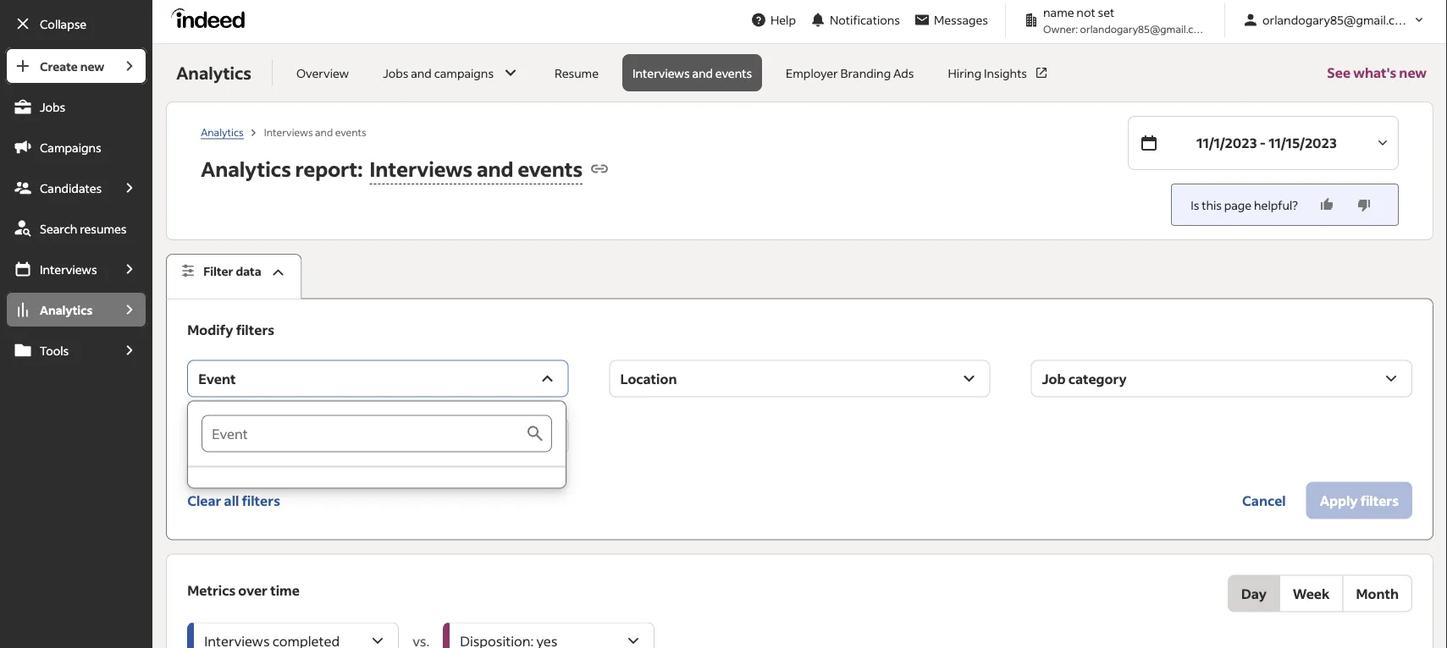 Task type: describe. For each thing, give the bounding box(es) containing it.
what's
[[1354, 64, 1397, 81]]

over
[[238, 582, 268, 599]]

employer branding ads
[[786, 65, 914, 80]]

hiring
[[948, 65, 982, 80]]

report:
[[295, 155, 363, 182]]

see what's new button
[[1328, 44, 1427, 102]]

see
[[1328, 64, 1351, 81]]

messages
[[934, 12, 989, 28]]

1 horizontal spatial events
[[518, 155, 583, 182]]

collapse button
[[5, 5, 148, 42]]

help
[[771, 12, 796, 28]]

set
[[1098, 5, 1115, 20]]

messages link
[[907, 4, 995, 36]]

job
[[1043, 370, 1066, 388]]

interviews and events link
[[623, 54, 762, 91]]

not
[[1077, 5, 1096, 20]]

overview
[[296, 65, 349, 80]]

0 horizontal spatial events
[[335, 125, 367, 138]]

event list box
[[188, 402, 566, 488]]

candidates link
[[5, 169, 112, 207]]

owner:
[[1044, 22, 1078, 35]]

ads
[[894, 65, 914, 80]]

notifications
[[830, 12, 900, 28]]

campaigns
[[434, 65, 494, 80]]

event button
[[187, 361, 569, 398]]

new inside menu bar
[[80, 58, 104, 74]]

hiring insights
[[948, 65, 1028, 80]]

helpful?
[[1255, 197, 1299, 213]]

jobs for jobs and campaigns
[[383, 65, 409, 80]]

1 horizontal spatial interviews and events
[[633, 65, 752, 80]]

month
[[1357, 585, 1399, 603]]

11/1/2023 - 11/15/2023
[[1197, 134, 1338, 152]]

notifications button
[[803, 1, 907, 39]]

create
[[40, 58, 78, 74]]

location button
[[609, 361, 991, 398]]

campaigns
[[40, 140, 101, 155]]

Event field
[[202, 416, 525, 453]]

indeed home image
[[171, 8, 253, 28]]

branding
[[841, 65, 891, 80]]

and inside interviews and events link
[[692, 65, 713, 80]]

jobs for jobs
[[40, 99, 65, 114]]

create new link
[[5, 47, 112, 85]]

this page is not helpful image
[[1356, 197, 1373, 213]]

tools
[[40, 343, 69, 358]]

interviews and events button
[[363, 150, 583, 188]]

name not set owner: orlandogary85@gmail.com
[[1044, 5, 1209, 35]]

week
[[1293, 585, 1330, 603]]

clear all filters
[[187, 492, 280, 510]]

menu bar containing create new
[[0, 47, 153, 649]]

0 vertical spatial analytics link
[[201, 125, 244, 139]]

employer branding ads link
[[776, 54, 925, 91]]

1 vertical spatial interviews and events
[[264, 125, 367, 138]]

collapse
[[40, 16, 87, 31]]

this
[[1202, 197, 1222, 213]]

job category button
[[1032, 361, 1413, 398]]

filters inside button
[[242, 492, 280, 510]]

analytics report: interviews and events
[[201, 155, 583, 182]]



Task type: locate. For each thing, give the bounding box(es) containing it.
interviews
[[633, 65, 690, 80], [264, 125, 313, 138], [370, 155, 473, 182], [40, 262, 97, 277]]

0 vertical spatial events
[[716, 65, 752, 80]]

modify
[[187, 321, 233, 338]]

candidates
[[40, 180, 102, 196]]

jobs inside button
[[383, 65, 409, 80]]

event
[[198, 370, 236, 388]]

1 horizontal spatial new
[[1400, 64, 1427, 81]]

cancel button
[[1229, 482, 1300, 520]]

1 vertical spatial filters
[[242, 492, 280, 510]]

day
[[1242, 585, 1267, 603]]

11/15/2023
[[1269, 134, 1338, 152]]

category
[[1069, 370, 1127, 388]]

orlandogary85@gmail.com inside popup button
[[1263, 12, 1413, 28]]

new
[[80, 58, 104, 74], [1400, 64, 1427, 81]]

1 horizontal spatial jobs
[[383, 65, 409, 80]]

menu bar
[[0, 47, 153, 649]]

jobs down create new link
[[40, 99, 65, 114]]

data
[[236, 264, 262, 279]]

clear all filters button
[[187, 482, 280, 520]]

1 horizontal spatial analytics link
[[201, 125, 244, 139]]

jobs link
[[5, 88, 148, 125]]

overview link
[[286, 54, 359, 91]]

1 horizontal spatial orlandogary85@gmail.com
[[1263, 12, 1413, 28]]

resumes
[[80, 221, 127, 236]]

job category
[[1043, 370, 1127, 388]]

analytics inside menu bar
[[40, 302, 92, 318]]

2 vertical spatial events
[[518, 155, 583, 182]]

campaigns link
[[5, 129, 148, 166]]

name not set owner: orlandogary85@gmail.com element
[[1017, 3, 1215, 36]]

orlandogary85@gmail.com
[[1263, 12, 1413, 28], [1081, 22, 1209, 35]]

metrics
[[187, 582, 236, 599]]

0 vertical spatial filters
[[236, 321, 274, 338]]

jobs
[[383, 65, 409, 80], [40, 99, 65, 114]]

0 horizontal spatial orlandogary85@gmail.com
[[1081, 22, 1209, 35]]

filters right all
[[242, 492, 280, 510]]

location
[[620, 370, 677, 388]]

name
[[1044, 5, 1075, 20]]

events down the help button on the right top
[[716, 65, 752, 80]]

new right what's
[[1400, 64, 1427, 81]]

orlandogary85@gmail.com down set
[[1081, 22, 1209, 35]]

new inside "button"
[[1400, 64, 1427, 81]]

jobs and campaigns
[[383, 65, 494, 80]]

page
[[1225, 197, 1252, 213]]

metrics over time
[[187, 582, 300, 599]]

resume link
[[545, 54, 609, 91]]

-
[[1260, 134, 1266, 152]]

interviews and events
[[633, 65, 752, 80], [264, 125, 367, 138]]

events
[[716, 65, 752, 80], [335, 125, 367, 138], [518, 155, 583, 182]]

0 horizontal spatial interviews and events
[[264, 125, 367, 138]]

tools link
[[5, 332, 112, 369]]

and inside jobs and campaigns button
[[411, 65, 432, 80]]

time
[[270, 582, 300, 599]]

is this page helpful?
[[1191, 197, 1299, 213]]

help button
[[744, 4, 803, 36]]

hiring insights link
[[938, 54, 1060, 91]]

0 vertical spatial interviews and events
[[633, 65, 752, 80]]

and
[[411, 65, 432, 80], [692, 65, 713, 80], [315, 125, 333, 138], [477, 155, 514, 182]]

analytics link
[[201, 125, 244, 139], [5, 291, 112, 329]]

cancel
[[1243, 492, 1286, 510]]

filter
[[203, 264, 234, 279]]

filters right modify
[[236, 321, 274, 338]]

0 horizontal spatial analytics link
[[5, 291, 112, 329]]

filter data button
[[166, 254, 302, 300]]

search resumes link
[[5, 210, 148, 247]]

11/1/2023
[[1197, 134, 1258, 152]]

is
[[1191, 197, 1200, 213]]

events up report:
[[335, 125, 367, 138]]

interviews link
[[5, 251, 112, 288]]

resume
[[555, 65, 599, 80]]

filter data
[[203, 264, 262, 279]]

search resumes
[[40, 221, 127, 236]]

1 vertical spatial analytics link
[[5, 291, 112, 329]]

orlandogary85@gmail.com inside name not set owner: orlandogary85@gmail.com
[[1081, 22, 1209, 35]]

clear
[[187, 492, 221, 510]]

new right create
[[80, 58, 104, 74]]

1 vertical spatial events
[[335, 125, 367, 138]]

employer
[[786, 65, 838, 80]]

events left show shareable url "icon"
[[518, 155, 583, 182]]

jobs and campaigns button
[[373, 54, 531, 91]]

all
[[224, 492, 239, 510]]

interviews inside menu bar
[[40, 262, 97, 277]]

0 vertical spatial jobs
[[383, 65, 409, 80]]

this page is helpful image
[[1319, 197, 1336, 213]]

jobs left campaigns
[[383, 65, 409, 80]]

orlandogary85@gmail.com up see
[[1263, 12, 1413, 28]]

1 vertical spatial jobs
[[40, 99, 65, 114]]

create new
[[40, 58, 104, 74]]

see what's new
[[1328, 64, 1427, 81]]

filters
[[236, 321, 274, 338], [242, 492, 280, 510]]

modify filters
[[187, 321, 274, 338]]

insights
[[984, 65, 1028, 80]]

0 horizontal spatial new
[[80, 58, 104, 74]]

orlandogary85@gmail.com button
[[1236, 4, 1434, 36]]

2 horizontal spatial events
[[716, 65, 752, 80]]

analytics
[[176, 62, 252, 84], [201, 125, 244, 138], [201, 155, 291, 182], [40, 302, 92, 318]]

0 horizontal spatial jobs
[[40, 99, 65, 114]]

jobs inside 'link'
[[40, 99, 65, 114]]

search
[[40, 221, 77, 236]]

show shareable url image
[[590, 159, 610, 179]]



Task type: vqa. For each thing, say whether or not it's contained in the screenshot.
Analytics link
yes



